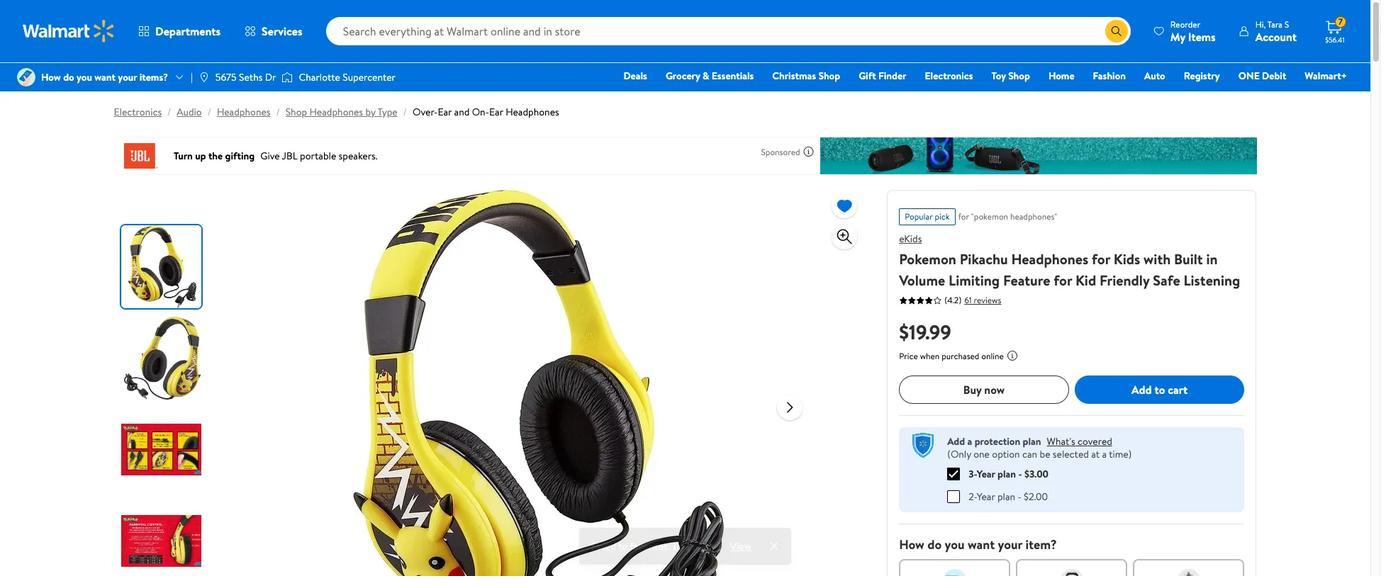 Task type: vqa. For each thing, say whether or not it's contained in the screenshot.
second Sun from left
no



Task type: locate. For each thing, give the bounding box(es) containing it.
0 vertical spatial how
[[41, 70, 61, 84]]

 image
[[282, 70, 293, 84]]

shop right christmas
[[818, 69, 840, 83]]

deals link
[[617, 68, 654, 84]]

headphones up feature
[[1011, 250, 1088, 269]]

0 vertical spatial want
[[94, 70, 116, 84]]

want for item?
[[968, 536, 995, 553]]

selected
[[1053, 447, 1089, 462]]

electronics for electronics / audio / headphones / shop headphones by type / over-ear and on-ear headphones
[[114, 105, 162, 119]]

purchased
[[942, 350, 979, 362]]

hi, tara s account
[[1255, 18, 1297, 44]]

you up intent image for shipping
[[945, 536, 965, 553]]

0 vertical spatial you
[[77, 70, 92, 84]]

gift finder link
[[852, 68, 913, 84]]

2 horizontal spatial for
[[1092, 250, 1110, 269]]

- left $2.00
[[1018, 490, 1021, 504]]

want down the 2-
[[968, 536, 995, 553]]

pokemon pikachu headphones for kids with built in volume limiting feature for kid friendly safe listening - image 4 of 7 image
[[121, 500, 204, 576]]

1 horizontal spatial add
[[1132, 382, 1152, 398]]

intent image for shipping image
[[943, 569, 966, 576]]

can
[[1022, 447, 1037, 462]]

shop right toy
[[1008, 69, 1030, 83]]

1 horizontal spatial do
[[927, 536, 942, 553]]

1 horizontal spatial want
[[968, 536, 995, 553]]

0 horizontal spatial  image
[[17, 68, 35, 86]]

grocery
[[666, 69, 700, 83]]

 image for how
[[17, 68, 35, 86]]

supercenter
[[343, 70, 396, 84]]

search icon image
[[1111, 26, 1122, 37]]

1 horizontal spatial you
[[945, 536, 965, 553]]

kid
[[1076, 271, 1096, 290]]

year down 3-
[[977, 490, 995, 504]]

for
[[958, 211, 969, 223], [1092, 250, 1110, 269], [1054, 271, 1072, 290]]

charlotte
[[299, 70, 340, 84]]

/ left the audio
[[167, 105, 171, 119]]

dr
[[265, 70, 276, 84]]

1 vertical spatial -
[[1018, 490, 1021, 504]]

0 horizontal spatial electronics link
[[114, 105, 162, 119]]

2-year plan - $2.00
[[969, 490, 1048, 504]]

0 vertical spatial add
[[1132, 382, 1152, 398]]

1 horizontal spatial electronics
[[925, 69, 973, 83]]

reorder my items
[[1170, 18, 1216, 44]]

do for how do you want your items?
[[63, 70, 74, 84]]

1 year from the top
[[977, 467, 995, 481]]

ekids
[[899, 232, 922, 246]]

in
[[1206, 250, 1218, 269]]

plan down option
[[998, 467, 1016, 481]]

 image
[[17, 68, 35, 86], [198, 72, 210, 83]]

pokemon pikachu headphones for kids with built in volume limiting feature for kid friendly safe listening - image 1 of 7 image
[[121, 225, 204, 308]]

add inside button
[[1132, 382, 1152, 398]]

0 vertical spatial your
[[118, 70, 137, 84]]

1 vertical spatial electronics
[[114, 105, 162, 119]]

1 ear from the left
[[438, 105, 452, 119]]

 image down walmart image
[[17, 68, 35, 86]]

0 horizontal spatial electronics
[[114, 105, 162, 119]]

shop down charlotte
[[286, 105, 307, 119]]

plan inside add a protection plan what's covered (only one option can be selected at a time)
[[1023, 435, 1041, 449]]

shop
[[818, 69, 840, 83], [1008, 69, 1030, 83], [286, 105, 307, 119]]

0 horizontal spatial do
[[63, 70, 74, 84]]

1 horizontal spatial your
[[998, 536, 1022, 553]]

plan down 3-year plan - $3.00
[[997, 490, 1015, 504]]

3 / from the left
[[276, 105, 280, 119]]

essentials
[[712, 69, 754, 83]]

 image for 5675
[[198, 72, 210, 83]]

gift
[[859, 69, 876, 83]]

add left to
[[1132, 382, 1152, 398]]

0 vertical spatial for
[[958, 211, 969, 223]]

1 vertical spatial add
[[947, 435, 965, 449]]

2-Year plan - $2.00 checkbox
[[947, 490, 960, 503]]

headphones"
[[1010, 211, 1057, 223]]

electronics left toy
[[925, 69, 973, 83]]

0 horizontal spatial a
[[967, 435, 972, 449]]

 image right |
[[198, 72, 210, 83]]

pokemon pikachu headphones for kids with built in volume limiting feature for kid friendly safe listening - image 3 of 7 image
[[121, 408, 204, 491]]

for right pick
[[958, 211, 969, 223]]

a right at
[[1102, 447, 1107, 462]]

item?
[[1025, 536, 1057, 553]]

departments
[[155, 23, 221, 39]]

shop headphones by type link
[[286, 105, 398, 119]]

headphones right the on-
[[506, 105, 559, 119]]

0 vertical spatial electronics
[[925, 69, 973, 83]]

- for $2.00
[[1018, 490, 1021, 504]]

1 vertical spatial for
[[1092, 250, 1110, 269]]

0 vertical spatial do
[[63, 70, 74, 84]]

ear right and
[[489, 105, 503, 119]]

legal information image
[[1007, 350, 1018, 362]]

you down walmart image
[[77, 70, 92, 84]]

electronics down items?
[[114, 105, 162, 119]]

5675
[[215, 70, 237, 84]]

2 horizontal spatial shop
[[1008, 69, 1030, 83]]

1 vertical spatial do
[[927, 536, 942, 553]]

debit
[[1262, 69, 1286, 83]]

for "pokemon headphones"
[[958, 211, 1057, 223]]

0 horizontal spatial want
[[94, 70, 116, 84]]

2 vertical spatial plan
[[997, 490, 1015, 504]]

1 vertical spatial electronics link
[[114, 105, 162, 119]]

7
[[1338, 16, 1343, 28]]

1 vertical spatial how
[[899, 536, 924, 553]]

1 horizontal spatial a
[[1102, 447, 1107, 462]]

1 horizontal spatial shop
[[818, 69, 840, 83]]

your
[[118, 70, 137, 84], [998, 536, 1022, 553]]

reorder
[[1170, 18, 1200, 30]]

walmart image
[[23, 20, 115, 43]]

1 vertical spatial plan
[[998, 467, 1016, 481]]

1 horizontal spatial how
[[899, 536, 924, 553]]

year down "one" at the bottom
[[977, 467, 995, 481]]

want
[[94, 70, 116, 84], [968, 536, 995, 553]]

plan for $3.00
[[998, 467, 1016, 481]]

0 horizontal spatial add
[[947, 435, 965, 449]]

0 vertical spatial year
[[977, 467, 995, 481]]

do
[[63, 70, 74, 84], [927, 536, 942, 553]]

ear
[[438, 105, 452, 119], [489, 105, 503, 119]]

fashion link
[[1087, 68, 1132, 84]]

Search search field
[[326, 17, 1131, 45]]

0 horizontal spatial how
[[41, 70, 61, 84]]

&
[[703, 69, 709, 83]]

electronics link down items?
[[114, 105, 162, 119]]

/ right headphones link
[[276, 105, 280, 119]]

your for item?
[[998, 536, 1022, 553]]

2 year from the top
[[977, 490, 995, 504]]

buy now
[[963, 382, 1005, 398]]

1 vertical spatial your
[[998, 536, 1022, 553]]

for left kids
[[1092, 250, 1110, 269]]

option
[[992, 447, 1020, 462]]

services button
[[233, 14, 315, 48]]

- for $3.00
[[1018, 467, 1022, 481]]

year for 2-
[[977, 490, 995, 504]]

a left "one" at the bottom
[[967, 435, 972, 449]]

want left items?
[[94, 70, 116, 84]]

your left items?
[[118, 70, 137, 84]]

buy now button
[[899, 376, 1069, 404]]

add inside add a protection plan what's covered (only one option can be selected at a time)
[[947, 435, 965, 449]]

shop for toy shop
[[1008, 69, 1030, 83]]

one debit
[[1238, 69, 1286, 83]]

1 vertical spatial you
[[945, 536, 965, 553]]

your left item?
[[998, 536, 1022, 553]]

0 horizontal spatial ear
[[438, 105, 452, 119]]

how
[[41, 70, 61, 84], [899, 536, 924, 553]]

1 horizontal spatial ear
[[489, 105, 503, 119]]

ear left and
[[438, 105, 452, 119]]

clear search field text image
[[1088, 25, 1099, 37]]

now
[[984, 382, 1005, 398]]

year
[[977, 467, 995, 481], [977, 490, 995, 504]]

at
[[1091, 447, 1100, 462]]

items?
[[139, 70, 168, 84]]

grocery & essentials
[[666, 69, 754, 83]]

0 vertical spatial electronics link
[[918, 68, 979, 84]]

electronics
[[925, 69, 973, 83], [114, 105, 162, 119]]

christmas
[[772, 69, 816, 83]]

over-
[[413, 105, 438, 119]]

want for items?
[[94, 70, 116, 84]]

1 vertical spatial year
[[977, 490, 995, 504]]

a
[[967, 435, 972, 449], [1102, 447, 1107, 462]]

(only
[[947, 447, 971, 462]]

electronics link left toy
[[918, 68, 979, 84]]

for left kid
[[1054, 271, 1072, 290]]

- left $3.00
[[1018, 467, 1022, 481]]

0 horizontal spatial your
[[118, 70, 137, 84]]

your for items?
[[118, 70, 137, 84]]

1 horizontal spatial  image
[[198, 72, 210, 83]]

0 vertical spatial plan
[[1023, 435, 1041, 449]]

1 vertical spatial want
[[968, 536, 995, 553]]

you for how do you want your items?
[[77, 70, 92, 84]]

zoom image modal image
[[836, 228, 853, 245]]

0 horizontal spatial for
[[958, 211, 969, 223]]

protection
[[975, 435, 1020, 449]]

add to cart
[[1132, 382, 1188, 398]]

headphones left by on the left top of the page
[[309, 105, 363, 119]]

add left "one" at the bottom
[[947, 435, 965, 449]]

plan
[[1023, 435, 1041, 449], [998, 467, 1016, 481], [997, 490, 1015, 504]]

1 horizontal spatial for
[[1054, 271, 1072, 290]]

built
[[1174, 250, 1203, 269]]

do for how do you want your item?
[[927, 536, 942, 553]]

one
[[1238, 69, 1260, 83]]

sponsored
[[761, 146, 800, 158]]

toy shop
[[991, 69, 1030, 83]]

intent image for delivery image
[[1178, 569, 1200, 576]]

/ right the audio
[[207, 105, 211, 119]]

-
[[1018, 467, 1022, 481], [1018, 490, 1021, 504]]

2 ear from the left
[[489, 105, 503, 119]]

shop for christmas shop
[[818, 69, 840, 83]]

plan right option
[[1023, 435, 1041, 449]]

3-year plan - $3.00
[[969, 467, 1049, 481]]

registry link
[[1177, 68, 1226, 84]]

how for how do you want your item?
[[899, 536, 924, 553]]

safe
[[1153, 271, 1180, 290]]

/ right type
[[403, 105, 407, 119]]

0 horizontal spatial you
[[77, 70, 92, 84]]

electronics link
[[918, 68, 979, 84], [114, 105, 162, 119]]

headphones down 5675 seths dr
[[217, 105, 270, 119]]

0 vertical spatial -
[[1018, 467, 1022, 481]]

limiting
[[949, 271, 1000, 290]]



Task type: describe. For each thing, give the bounding box(es) containing it.
add a protection plan what's covered (only one option can be selected at a time)
[[947, 435, 1132, 462]]

$3.00
[[1024, 467, 1049, 481]]

one debit link
[[1232, 68, 1293, 84]]

how for how do you want your items?
[[41, 70, 61, 84]]

pick
[[935, 211, 950, 223]]

ad disclaimer and feedback for skylinedisplayad image
[[803, 146, 814, 157]]

headphones link
[[217, 105, 270, 119]]

year for 3-
[[977, 467, 995, 481]]

7 $56.41
[[1325, 16, 1345, 45]]

2 vertical spatial for
[[1054, 271, 1072, 290]]

5675 seths dr
[[215, 70, 276, 84]]

tara
[[1268, 18, 1283, 30]]

Walmart Site-Wide search field
[[326, 17, 1131, 45]]

with
[[1144, 250, 1171, 269]]

next media item image
[[782, 399, 799, 416]]

and
[[454, 105, 470, 119]]

walmart+
[[1305, 69, 1347, 83]]

buy
[[963, 382, 982, 398]]

popular pick
[[905, 211, 950, 223]]

ekids pokemon pikachu headphones for kids with built in volume limiting feature for kid friendly safe listening
[[899, 232, 1240, 290]]

61 reviews link
[[962, 294, 1001, 306]]

fashion
[[1093, 69, 1126, 83]]

add for add a protection plan what's covered (only one option can be selected at a time)
[[947, 435, 965, 449]]

pokemon pikachu headphones for kids with built in volume limiting feature for kid friendly safe listening image
[[312, 190, 766, 576]]

audio
[[177, 105, 202, 119]]

pokemon pikachu headphones for kids with built in volume limiting feature for kid friendly safe listening - image 2 of 7 image
[[121, 317, 204, 400]]

ekids link
[[899, 232, 922, 246]]

$19.99
[[899, 318, 951, 346]]

gift finder
[[859, 69, 906, 83]]

s
[[1285, 18, 1289, 30]]

type
[[378, 105, 398, 119]]

walmart+ link
[[1298, 68, 1353, 84]]

home
[[1048, 69, 1075, 83]]

price when purchased online
[[899, 350, 1004, 362]]

"pokemon
[[971, 211, 1008, 223]]

by
[[365, 105, 375, 119]]

home link
[[1042, 68, 1081, 84]]

61
[[964, 294, 972, 306]]

auto link
[[1138, 68, 1172, 84]]

services
[[262, 23, 302, 39]]

pikachu
[[960, 250, 1008, 269]]

1 / from the left
[[167, 105, 171, 119]]

|
[[191, 70, 193, 84]]

deals
[[623, 69, 647, 83]]

charlotte supercenter
[[299, 70, 396, 84]]

friendly
[[1100, 271, 1150, 290]]

my
[[1170, 29, 1185, 44]]

2 / from the left
[[207, 105, 211, 119]]

over-ear and on-ear headphones link
[[413, 105, 559, 119]]

0 horizontal spatial shop
[[286, 105, 307, 119]]

4 / from the left
[[403, 105, 407, 119]]

plan for $2.00
[[997, 490, 1015, 504]]

electronics for electronics
[[925, 69, 973, 83]]

seths
[[239, 70, 263, 84]]

pokemon
[[899, 250, 956, 269]]

feature
[[1003, 271, 1050, 290]]

add to cart button
[[1075, 376, 1245, 404]]

auto
[[1144, 69, 1165, 83]]

2-
[[969, 490, 977, 504]]

what's covered button
[[1047, 435, 1112, 449]]

covered
[[1078, 435, 1112, 449]]

add for add to cart
[[1132, 382, 1152, 398]]

one
[[974, 447, 990, 462]]

on-
[[472, 105, 489, 119]]

christmas shop link
[[766, 68, 847, 84]]

3-
[[969, 467, 977, 481]]

to
[[1155, 382, 1165, 398]]

$2.00
[[1024, 490, 1048, 504]]

electronics / audio / headphones / shop headphones by type / over-ear and on-ear headphones
[[114, 105, 559, 119]]

christmas shop
[[772, 69, 840, 83]]

when
[[920, 350, 940, 362]]

3-Year plan - $3.00 checkbox
[[947, 468, 960, 480]]

headphones inside ekids pokemon pikachu headphones for kids with built in volume limiting feature for kid friendly safe listening
[[1011, 250, 1088, 269]]

popular
[[905, 211, 933, 223]]

how do you want your items?
[[41, 70, 168, 84]]

reviews
[[974, 294, 1001, 306]]

finder
[[878, 69, 906, 83]]

how do you want your item?
[[899, 536, 1057, 553]]

what's
[[1047, 435, 1075, 449]]

$56.41
[[1325, 35, 1345, 45]]

wpp logo image
[[910, 433, 936, 459]]

you for how do you want your item?
[[945, 536, 965, 553]]

volume
[[899, 271, 945, 290]]

cart
[[1168, 382, 1188, 398]]

registry
[[1184, 69, 1220, 83]]

toy
[[991, 69, 1006, 83]]

price
[[899, 350, 918, 362]]

items
[[1188, 29, 1216, 44]]

1 horizontal spatial electronics link
[[918, 68, 979, 84]]

intent image for pickup image
[[1060, 569, 1083, 576]]

(4.2)
[[944, 294, 962, 306]]

grocery & essentials link
[[659, 68, 760, 84]]

remove from favorites list, pokemon pikachu headphones for kids with built in volume limiting feature for kid friendly safe listening image
[[836, 197, 853, 214]]



